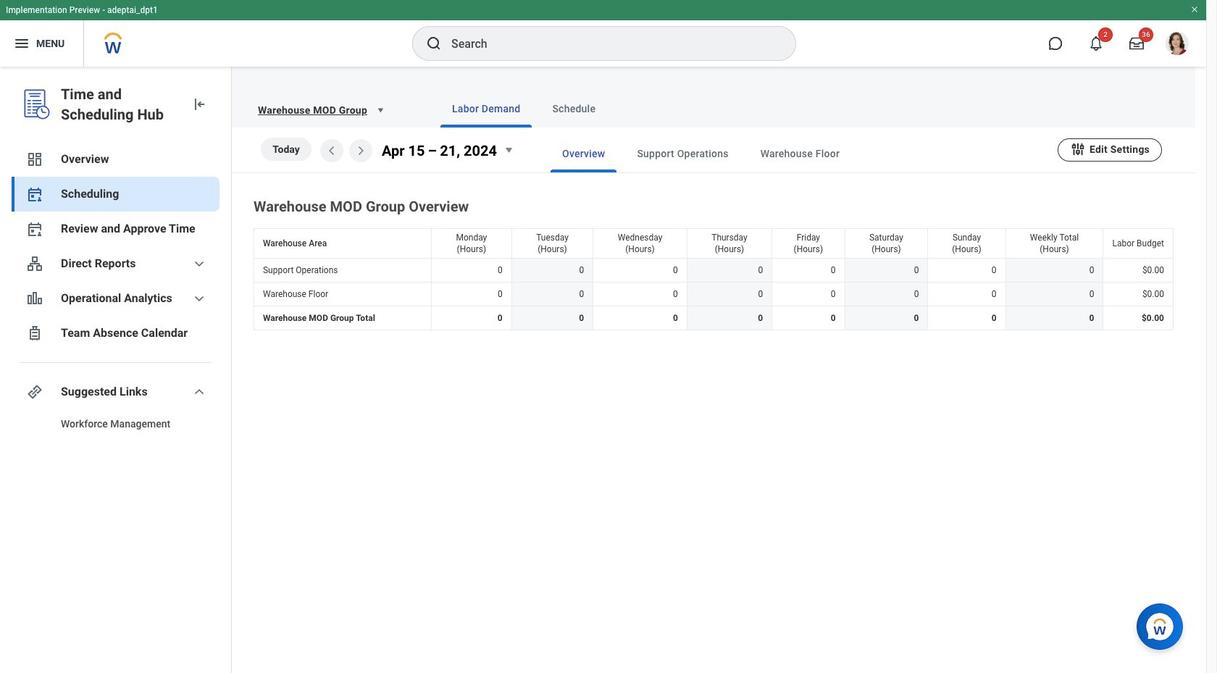 Task type: describe. For each thing, give the bounding box(es) containing it.
close environment banner image
[[1191, 5, 1200, 14]]

0 vertical spatial tab list
[[412, 90, 1178, 128]]

link image
[[26, 383, 43, 401]]

chevron down small image for 'link' icon
[[191, 383, 208, 401]]

navigation pane region
[[0, 67, 232, 673]]

view team image
[[26, 255, 43, 273]]

search image
[[425, 35, 443, 52]]

chevron right small image
[[352, 142, 370, 159]]

profile logan mcneil image
[[1166, 32, 1189, 58]]

chevron left small image
[[323, 142, 341, 159]]

chevron down small image for view team icon
[[191, 255, 208, 273]]

chart image
[[26, 290, 43, 307]]

transformation import image
[[191, 96, 208, 113]]

caret down small image
[[373, 103, 388, 117]]

Search Workday  search field
[[452, 28, 766, 59]]

time and scheduling hub element
[[61, 84, 179, 125]]

dashboard image
[[26, 151, 43, 168]]



Task type: vqa. For each thing, say whether or not it's contained in the screenshot.
BANNER
yes



Task type: locate. For each thing, give the bounding box(es) containing it.
0 vertical spatial chevron down small image
[[191, 255, 208, 273]]

inbox large image
[[1130, 36, 1144, 51]]

1 chevron down small image from the top
[[191, 255, 208, 273]]

3 chevron down small image from the top
[[191, 383, 208, 401]]

2 vertical spatial chevron down small image
[[191, 383, 208, 401]]

notifications large image
[[1089, 36, 1104, 51]]

chevron down small image for chart "image"
[[191, 290, 208, 307]]

1 vertical spatial tab list
[[522, 135, 1058, 172]]

2 chevron down small image from the top
[[191, 290, 208, 307]]

calendar user solid image
[[26, 220, 43, 238]]

tab list
[[412, 90, 1178, 128], [522, 135, 1058, 172]]

banner
[[0, 0, 1207, 67]]

caret down small image
[[500, 141, 517, 159]]

calendar user solid image
[[26, 186, 43, 203]]

task timeoff image
[[26, 325, 43, 342]]

configure image
[[1071, 141, 1086, 157]]

justify image
[[13, 35, 30, 52]]

tab panel
[[232, 128, 1196, 333]]

chevron down small image
[[191, 255, 208, 273], [191, 290, 208, 307], [191, 383, 208, 401]]

1 vertical spatial chevron down small image
[[191, 290, 208, 307]]



